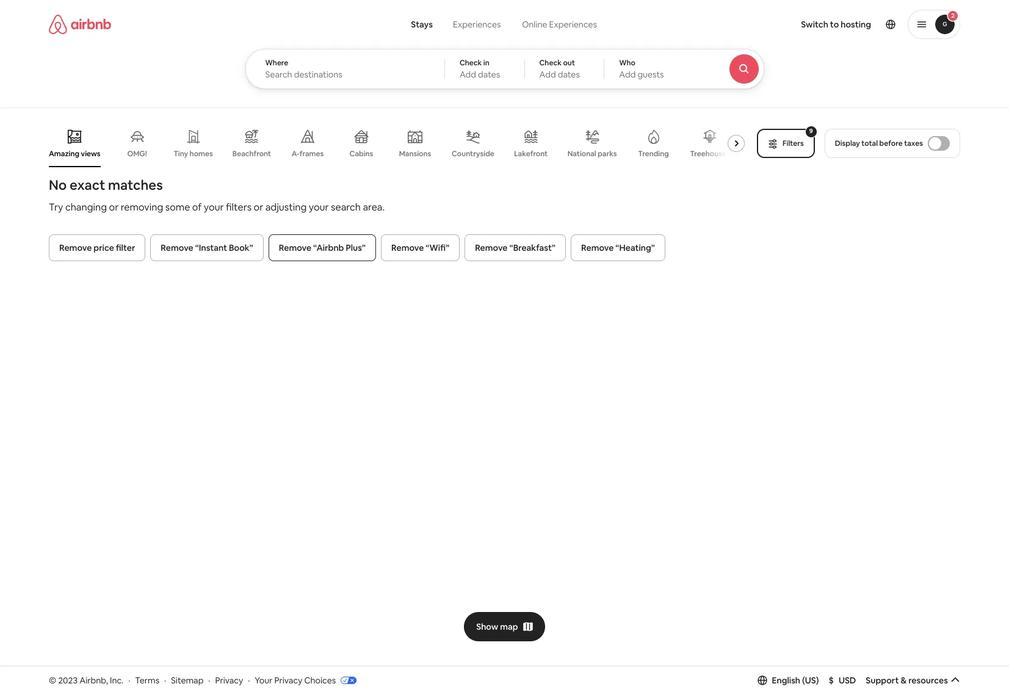 Task type: vqa. For each thing, say whether or not it's contained in the screenshot.
What can we help you find? Tab List
yes



Task type: describe. For each thing, give the bounding box(es) containing it.
what can we help you find? tab list
[[402, 12, 512, 37]]

group containing amazing views
[[49, 120, 750, 167]]

support
[[866, 676, 899, 687]]

©
[[49, 675, 56, 686]]

4 · from the left
[[248, 675, 250, 686]]

1 privacy from the left
[[215, 675, 243, 686]]

remove price filter
[[59, 243, 135, 254]]

try
[[49, 201, 63, 214]]

treehouses
[[691, 149, 730, 159]]

2023
[[58, 675, 78, 686]]

adjusting
[[266, 201, 307, 214]]

no exact matches
[[49, 177, 163, 194]]

english
[[772, 676, 801, 687]]

remove "airbnb plus" link
[[269, 235, 376, 261]]

(us)
[[803, 676, 820, 687]]

hosting
[[841, 19, 872, 30]]

try changing or removing some of your filters or adjusting your search area.
[[49, 201, 385, 214]]

search
[[331, 201, 361, 214]]

plus"
[[346, 243, 366, 254]]

display total before taxes button
[[825, 129, 961, 158]]

"airbnb
[[313, 243, 344, 254]]

check in add dates
[[460, 58, 500, 80]]

support & resources button
[[866, 676, 961, 687]]

airbnb,
[[80, 675, 108, 686]]

amazing
[[49, 149, 79, 159]]

remove for remove "airbnb plus"
[[279, 243, 312, 254]]

Where field
[[265, 69, 425, 80]]

frames
[[300, 149, 324, 159]]

exact
[[70, 177, 105, 194]]

stays tab panel
[[245, 49, 798, 89]]

parks
[[598, 149, 617, 159]]

2
[[952, 12, 955, 20]]

out
[[563, 58, 575, 68]]

who
[[620, 58, 636, 68]]

book"
[[229, 243, 253, 254]]

show map button
[[464, 612, 545, 642]]

national
[[568, 149, 597, 159]]

homes
[[190, 149, 213, 159]]

remove for remove "breakfast"
[[475, 243, 508, 254]]

2 or from the left
[[254, 201, 263, 214]]

of
[[192, 201, 202, 214]]

guests
[[638, 69, 664, 80]]

in
[[484, 58, 490, 68]]

mansions
[[399, 149, 431, 159]]

check for check in add dates
[[460, 58, 482, 68]]

terms link
[[135, 675, 160, 686]]

your privacy choices link
[[255, 675, 357, 687]]

profile element
[[627, 0, 961, 49]]

privacy link
[[215, 675, 243, 686]]

"heating"
[[616, 243, 655, 254]]

your
[[255, 675, 273, 686]]

sitemap link
[[171, 675, 204, 686]]

add for check in add dates
[[460, 69, 477, 80]]

experiences inside button
[[453, 19, 501, 30]]

remove "instant book" link
[[150, 235, 264, 261]]

check out add dates
[[540, 58, 580, 80]]

1 or from the left
[[109, 201, 119, 214]]

stays button
[[402, 12, 443, 37]]

dates for check out add dates
[[558, 69, 580, 80]]

cabins
[[350, 149, 373, 159]]

national parks
[[568, 149, 617, 159]]

remove "heating" link
[[571, 235, 666, 261]]

total
[[862, 139, 878, 148]]

switch to hosting link
[[794, 12, 879, 37]]

tiny homes
[[174, 149, 213, 159]]

privacy inside your privacy choices link
[[275, 675, 303, 686]]

area.
[[363, 201, 385, 214]]

choices
[[304, 675, 336, 686]]

1 · from the left
[[128, 675, 130, 686]]

filter
[[116, 243, 135, 254]]



Task type: locate. For each thing, give the bounding box(es) containing it.
no
[[49, 177, 67, 194]]

views
[[81, 149, 101, 159]]

remove "breakfast" link
[[465, 235, 566, 261]]

0 horizontal spatial privacy
[[215, 675, 243, 686]]

remove "wifi"
[[392, 243, 450, 254]]

add down experiences button in the top of the page
[[460, 69, 477, 80]]

· right inc.
[[128, 675, 130, 686]]

1 add from the left
[[460, 69, 477, 80]]

remove "wifi" link
[[381, 235, 460, 261]]

remove
[[59, 243, 92, 254], [161, 243, 193, 254], [279, 243, 312, 254], [392, 243, 424, 254], [475, 243, 508, 254], [582, 243, 614, 254]]

remove for remove "instant book"
[[161, 243, 193, 254]]

support & resources
[[866, 676, 949, 687]]

remove inside "remove "airbnb plus"" link
[[279, 243, 312, 254]]

remove inside remove "instant book" link
[[161, 243, 193, 254]]

0 horizontal spatial or
[[109, 201, 119, 214]]

check left in
[[460, 58, 482, 68]]

trending
[[639, 149, 669, 159]]

dates for check in add dates
[[478, 69, 500, 80]]

usd
[[839, 676, 857, 687]]

2 remove from the left
[[161, 243, 193, 254]]

add down the online experiences
[[540, 69, 556, 80]]

before
[[880, 139, 903, 148]]

your left the search
[[309, 201, 329, 214]]

privacy right the "your"
[[275, 675, 303, 686]]

dates inside check in add dates
[[478, 69, 500, 80]]

tiny
[[174, 149, 188, 159]]

1 your from the left
[[204, 201, 224, 214]]

·
[[128, 675, 130, 686], [164, 675, 166, 686], [208, 675, 210, 686], [248, 675, 250, 686]]

add for check out add dates
[[540, 69, 556, 80]]

sitemap
[[171, 675, 204, 686]]

privacy
[[215, 675, 243, 686], [275, 675, 303, 686]]

filters
[[783, 139, 804, 148]]

display total before taxes
[[835, 139, 924, 148]]

english (us)
[[772, 676, 820, 687]]

1 remove from the left
[[59, 243, 92, 254]]

experiences up in
[[453, 19, 501, 30]]

&
[[901, 676, 907, 687]]

remove for remove "heating"
[[582, 243, 614, 254]]

dates
[[478, 69, 500, 80], [558, 69, 580, 80]]

2 · from the left
[[164, 675, 166, 686]]

· right terms link
[[164, 675, 166, 686]]

omg!
[[127, 149, 147, 159]]

show map
[[477, 622, 518, 633]]

0 horizontal spatial dates
[[478, 69, 500, 80]]

1 dates from the left
[[478, 69, 500, 80]]

2 horizontal spatial add
[[620, 69, 636, 80]]

countryside
[[452, 149, 495, 159]]

or right filters
[[254, 201, 263, 214]]

filters button
[[758, 129, 815, 158]]

3 add from the left
[[620, 69, 636, 80]]

2 dates from the left
[[558, 69, 580, 80]]

3 · from the left
[[208, 675, 210, 686]]

4 remove from the left
[[392, 243, 424, 254]]

experiences button
[[443, 12, 512, 37]]

1 horizontal spatial dates
[[558, 69, 580, 80]]

2 experiences from the left
[[550, 19, 597, 30]]

privacy left the "your"
[[215, 675, 243, 686]]

"wifi"
[[426, 243, 450, 254]]

matches
[[108, 177, 163, 194]]

removing
[[121, 201, 163, 214]]

remove left "wifi"
[[392, 243, 424, 254]]

beachfront
[[233, 149, 271, 159]]

dates down out
[[558, 69, 580, 80]]

2 your from the left
[[309, 201, 329, 214]]

remove for remove "wifi"
[[392, 243, 424, 254]]

price
[[94, 243, 114, 254]]

· left the privacy link
[[208, 675, 210, 686]]

1 horizontal spatial privacy
[[275, 675, 303, 686]]

2 check from the left
[[540, 58, 562, 68]]

online experiences link
[[512, 12, 608, 37]]

online
[[522, 19, 548, 30]]

remove inside remove "wifi" link
[[392, 243, 424, 254]]

terms · sitemap · privacy ·
[[135, 675, 250, 686]]

add down who
[[620, 69, 636, 80]]

· left the "your"
[[248, 675, 250, 686]]

remove "breakfast"
[[475, 243, 556, 254]]

or down no exact matches
[[109, 201, 119, 214]]

1 check from the left
[[460, 58, 482, 68]]

$ usd
[[829, 676, 857, 687]]

2 add from the left
[[540, 69, 556, 80]]

5 remove from the left
[[475, 243, 508, 254]]

3 remove from the left
[[279, 243, 312, 254]]

1 horizontal spatial add
[[540, 69, 556, 80]]

© 2023 airbnb, inc. ·
[[49, 675, 130, 686]]

switch
[[802, 19, 829, 30]]

terms
[[135, 675, 160, 686]]

remove inside remove price filter link
[[59, 243, 92, 254]]

taxes
[[905, 139, 924, 148]]

where
[[265, 58, 289, 68]]

remove for remove price filter
[[59, 243, 92, 254]]

1 experiences from the left
[[453, 19, 501, 30]]

add inside check in add dates
[[460, 69, 477, 80]]

remove left "instant
[[161, 243, 193, 254]]

1 horizontal spatial check
[[540, 58, 562, 68]]

6 remove from the left
[[582, 243, 614, 254]]

your
[[204, 201, 224, 214], [309, 201, 329, 214]]

amazing views
[[49, 149, 101, 159]]

remove inside remove "breakfast" link
[[475, 243, 508, 254]]

add
[[460, 69, 477, 80], [540, 69, 556, 80], [620, 69, 636, 80]]

dates down in
[[478, 69, 500, 80]]

0 horizontal spatial add
[[460, 69, 477, 80]]

"instant
[[195, 243, 227, 254]]

0 horizontal spatial check
[[460, 58, 482, 68]]

1 horizontal spatial or
[[254, 201, 263, 214]]

none search field containing stays
[[245, 0, 798, 89]]

2 button
[[908, 10, 961, 39]]

online experiences
[[522, 19, 597, 30]]

remove left "heating"
[[582, 243, 614, 254]]

add inside who add guests
[[620, 69, 636, 80]]

1 horizontal spatial your
[[309, 201, 329, 214]]

check for check out add dates
[[540, 58, 562, 68]]

check inside the check out add dates
[[540, 58, 562, 68]]

remove "airbnb plus"
[[279, 243, 366, 254]]

experiences right online
[[550, 19, 597, 30]]

changing
[[65, 201, 107, 214]]

english (us) button
[[758, 676, 820, 687]]

remove "instant book"
[[161, 243, 253, 254]]

to
[[831, 19, 840, 30]]

resources
[[909, 676, 949, 687]]

1 horizontal spatial experiences
[[550, 19, 597, 30]]

inc.
[[110, 675, 124, 686]]

remove left "airbnb
[[279, 243, 312, 254]]

remove inside remove "heating" link
[[582, 243, 614, 254]]

None search field
[[245, 0, 798, 89]]

check inside check in add dates
[[460, 58, 482, 68]]

remove left '"breakfast"'
[[475, 243, 508, 254]]

your right of
[[204, 201, 224, 214]]

stays
[[411, 19, 433, 30]]

display
[[835, 139, 861, 148]]

show
[[477, 622, 499, 633]]

group
[[49, 120, 750, 167]]

remove left price
[[59, 243, 92, 254]]

some
[[165, 201, 190, 214]]

or
[[109, 201, 119, 214], [254, 201, 263, 214]]

0 horizontal spatial your
[[204, 201, 224, 214]]

0 horizontal spatial experiences
[[453, 19, 501, 30]]

"breakfast"
[[510, 243, 556, 254]]

your privacy choices
[[255, 675, 336, 686]]

dates inside the check out add dates
[[558, 69, 580, 80]]

remove "heating"
[[582, 243, 655, 254]]

map
[[500, 622, 518, 633]]

remove price filter link
[[49, 235, 146, 261]]

a-frames
[[292, 149, 324, 159]]

switch to hosting
[[802, 19, 872, 30]]

lakefront
[[514, 149, 548, 159]]

check left out
[[540, 58, 562, 68]]

2 privacy from the left
[[275, 675, 303, 686]]

$
[[829, 676, 834, 687]]

who add guests
[[620, 58, 664, 80]]

experiences
[[453, 19, 501, 30], [550, 19, 597, 30]]

add inside the check out add dates
[[540, 69, 556, 80]]



